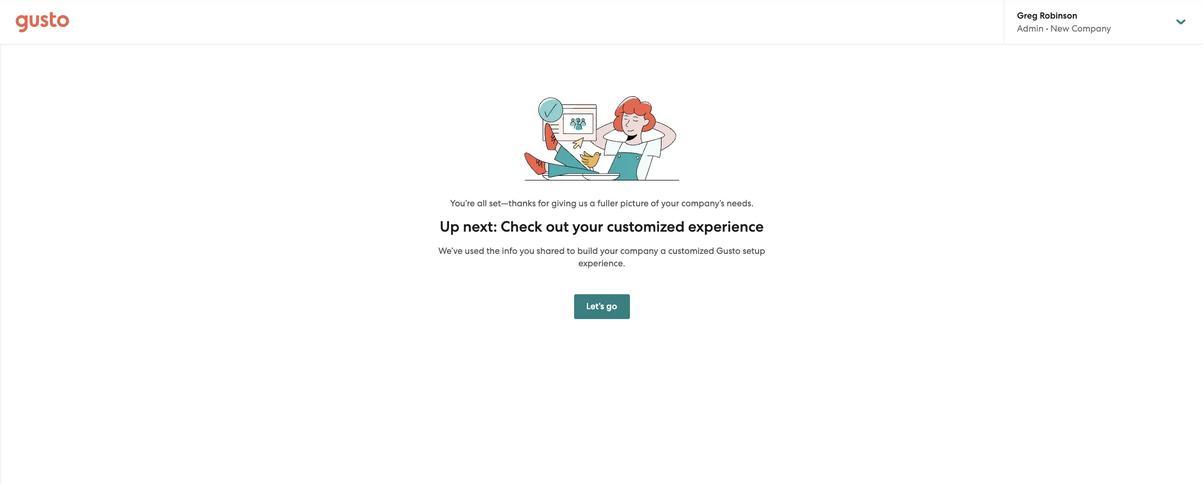 Task type: describe. For each thing, give the bounding box(es) containing it.
0 vertical spatial your
[[662, 198, 680, 208]]

you
[[520, 246, 535, 256]]

the
[[487, 246, 500, 256]]

greg robinson admin • new company
[[1018, 10, 1112, 34]]

company's
[[682, 198, 725, 208]]

check
[[501, 218, 543, 236]]

0 vertical spatial customized
[[607, 218, 685, 236]]

for
[[538, 198, 550, 208]]

of
[[651, 198, 659, 208]]

you're
[[450, 198, 475, 208]]

up next: check out your customized experience
[[440, 218, 764, 236]]

you're all set—thanks for giving us a fuller picture of your company's needs.
[[450, 198, 754, 208]]

company
[[621, 246, 659, 256]]

to
[[567, 246, 576, 256]]

home image
[[16, 12, 69, 32]]

set—thanks
[[489, 198, 536, 208]]

•
[[1047, 23, 1049, 34]]

needs.
[[727, 198, 754, 208]]

admin
[[1018, 23, 1044, 34]]

let's go
[[587, 301, 618, 312]]

shared
[[537, 246, 565, 256]]

1 vertical spatial your
[[573, 218, 604, 236]]

info
[[502, 246, 518, 256]]

a inside we've used the info you shared to build your company a customized gusto setup experience.
[[661, 246, 667, 256]]

robinson
[[1040, 10, 1078, 21]]

fuller
[[598, 198, 619, 208]]

go
[[607, 301, 618, 312]]

greg
[[1018, 10, 1038, 21]]



Task type: locate. For each thing, give the bounding box(es) containing it.
your down us
[[573, 218, 604, 236]]

company
[[1072, 23, 1112, 34]]

gusto
[[717, 246, 741, 256]]

a right company
[[661, 246, 667, 256]]

your up 'experience.'
[[601, 246, 619, 256]]

let's
[[587, 301, 605, 312]]

a
[[590, 198, 596, 208], [661, 246, 667, 256]]

customized inside we've used the info you shared to build your company a customized gusto setup experience.
[[669, 246, 715, 256]]

build
[[578, 246, 598, 256]]

all
[[477, 198, 487, 208]]

let's go button
[[574, 294, 630, 319]]

0 horizontal spatial a
[[590, 198, 596, 208]]

we've
[[439, 246, 463, 256]]

customized
[[607, 218, 685, 236], [669, 246, 715, 256]]

customized left gusto
[[669, 246, 715, 256]]

your
[[662, 198, 680, 208], [573, 218, 604, 236], [601, 246, 619, 256]]

next:
[[463, 218, 498, 236]]

0 vertical spatial a
[[590, 198, 596, 208]]

customized up company
[[607, 218, 685, 236]]

1 horizontal spatial a
[[661, 246, 667, 256]]

we've used the info you shared to build your company a customized gusto setup experience.
[[439, 246, 766, 268]]

1 vertical spatial a
[[661, 246, 667, 256]]

new
[[1051, 23, 1070, 34]]

used
[[465, 246, 485, 256]]

experience
[[689, 218, 764, 236]]

setup
[[743, 246, 766, 256]]

out
[[546, 218, 569, 236]]

picture
[[621, 198, 649, 208]]

experience.
[[579, 258, 626, 268]]

up
[[440, 218, 460, 236]]

us
[[579, 198, 588, 208]]

2 vertical spatial your
[[601, 246, 619, 256]]

your right of
[[662, 198, 680, 208]]

giving
[[552, 198, 577, 208]]

your inside we've used the info you shared to build your company a customized gusto setup experience.
[[601, 246, 619, 256]]

a right us
[[590, 198, 596, 208]]

1 vertical spatial customized
[[669, 246, 715, 256]]



Task type: vqa. For each thing, say whether or not it's contained in the screenshot.
company's
yes



